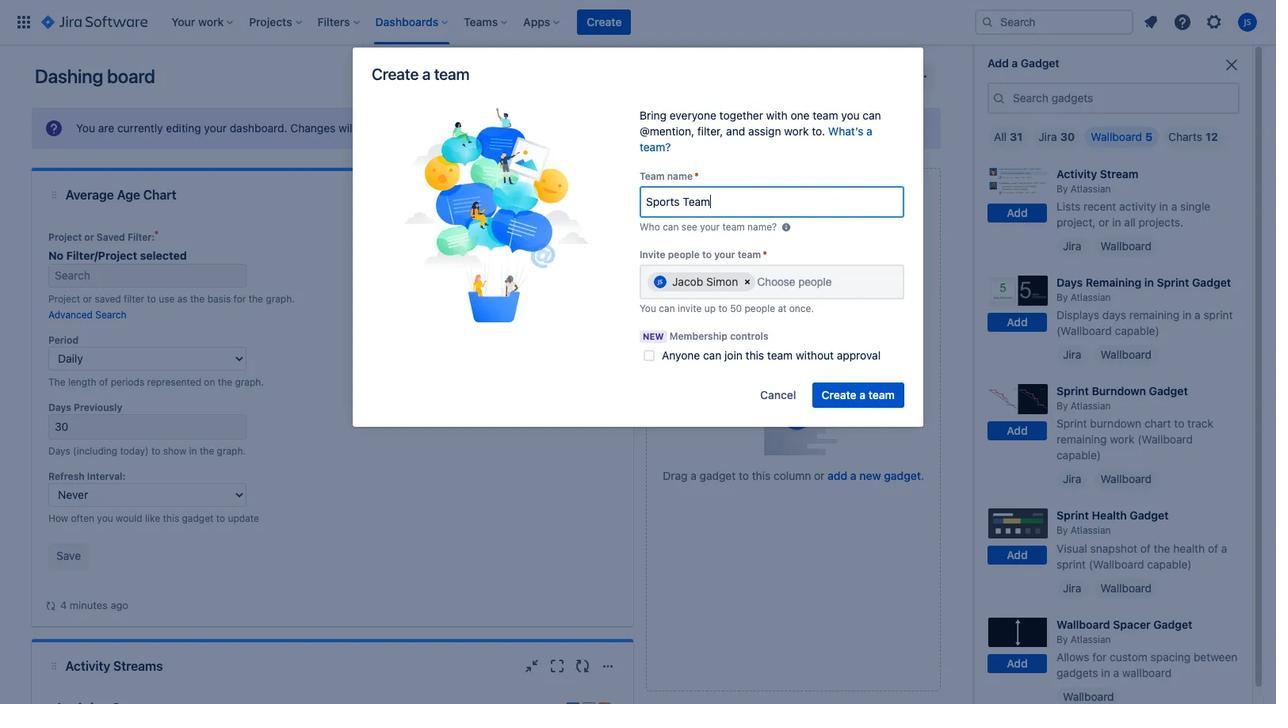 Task type: describe. For each thing, give the bounding box(es) containing it.
4
[[60, 599, 67, 612]]

by inside activity stream by atlassian lists recent activity in a single project, or in all projects.
[[1057, 183, 1068, 195]]

days for remaining
[[1057, 276, 1083, 289]]

once.
[[789, 303, 814, 315]]

sprint for visual snapshot of the health of a sprint (wallboard capable)
[[1057, 558, 1086, 571]]

by for sprint burndown gadget
[[1057, 400, 1068, 412]]

average age chart
[[66, 188, 176, 202]]

health
[[1092, 509, 1127, 523]]

advanced search link
[[48, 309, 127, 321]]

add button for displays days remaining in a sprint (wallboard capable)
[[988, 313, 1047, 332]]

days for (including
[[48, 445, 70, 457]]

anyone
[[662, 349, 700, 362]]

what's
[[828, 124, 863, 138]]

team up the automatically. in the left of the page
[[434, 65, 470, 83]]

or left add
[[814, 469, 825, 482]]

1 vertical spatial this
[[752, 469, 771, 482]]

previously
[[74, 402, 122, 414]]

by for wallboard spacer gadget
[[1057, 634, 1068, 646]]

the right show
[[200, 445, 214, 457]]

1 horizontal spatial *
[[763, 249, 767, 261]]

Search gadgets field
[[1008, 84, 1238, 113]]

create inside button
[[822, 388, 857, 402]]

burndown
[[1090, 417, 1142, 431]]

work inside sprint burndown gadget by atlassian sprint burndown chart to track remaining work (wallboard capable)
[[1110, 433, 1135, 447]]

in left all
[[1112, 216, 1121, 229]]

create button
[[577, 10, 631, 35]]

team left the name?
[[722, 221, 745, 233]]

create a team element
[[385, 108, 607, 327]]

filter,
[[697, 124, 723, 138]]

of inside average age chart region
[[99, 376, 108, 388]]

can left invite
[[659, 303, 675, 315]]

for inside project or saved filter to use as the basis for the graph. advanced search
[[233, 293, 246, 305]]

activity
[[1119, 200, 1156, 213]]

wallboard down all
[[1101, 239, 1152, 253]]

are
[[98, 121, 114, 135]]

wallboard up 'health'
[[1101, 473, 1152, 486]]

your team name is visible to anyone in your organisation. it may be visible on work shared outside your organisation. image
[[780, 221, 793, 234]]

you for you can invite up to 50 people       at once.
[[640, 303, 656, 315]]

project or saved filter to use as the basis for the graph. advanced search
[[48, 293, 295, 321]]

minutes
[[70, 599, 108, 612]]

sprint for displays days remaining in a sprint (wallboard capable)
[[1204, 309, 1233, 322]]

add a new gadget button
[[828, 468, 921, 484]]

who can see your team name?
[[640, 221, 777, 233]]

sprint burndown gadget by atlassian sprint burndown chart to track remaining work (wallboard capable)
[[1057, 385, 1213, 462]]

add for wallboard spacer gadget
[[1007, 657, 1028, 671]]

burndown
[[1092, 385, 1146, 398]]

how often you would like this gadget to update
[[48, 513, 259, 525]]

create a team inside button
[[822, 388, 895, 402]]

close icon image
[[1222, 55, 1241, 75]]

gadget inside average age chart region
[[182, 513, 214, 525]]

recent
[[1083, 200, 1116, 213]]

minimize average age chart image
[[523, 185, 542, 204]]

1 horizontal spatial gadget
[[700, 469, 736, 482]]

atlassian inside days remaining in sprint gadget by atlassian displays days remaining in a sprint (wallboard capable)
[[1071, 292, 1111, 304]]

0 vertical spatial saved
[[374, 121, 404, 135]]

represented
[[147, 376, 201, 388]]

capable) for health
[[1147, 558, 1192, 571]]

update
[[228, 513, 259, 525]]

remaining
[[1086, 276, 1142, 289]]

between
[[1194, 650, 1238, 664]]

health
[[1173, 542, 1205, 555]]

or inside project or saved filter to use as the basis for the graph. advanced search
[[83, 293, 92, 305]]

.
[[921, 469, 924, 482]]

(wallboard inside sprint burndown gadget by atlassian sprint burndown chart to track remaining work (wallboard capable)
[[1138, 433, 1193, 447]]

1 horizontal spatial of
[[1140, 542, 1151, 555]]

advanced
[[48, 309, 93, 321]]

jacob simon
[[672, 275, 738, 288]]

search field inside average age chart region
[[48, 264, 247, 288]]

together
[[719, 109, 763, 122]]

sprint health gadget by atlassian visual snapshot of the health of a sprint (wallboard capable)
[[1057, 509, 1227, 571]]

chart
[[143, 188, 176, 202]]

sprint burndown gadget image
[[988, 384, 1049, 415]]

add for activity stream
[[1007, 206, 1028, 220]]

age
[[117, 188, 140, 202]]

days (including today) to show in the graph.
[[48, 445, 246, 457]]

everyone
[[670, 109, 716, 122]]

team inside button
[[869, 388, 895, 402]]

new
[[859, 469, 881, 482]]

0 vertical spatial *
[[694, 170, 699, 182]]

name
[[667, 170, 693, 182]]

add for sprint health gadget
[[1007, 548, 1028, 562]]

primary element
[[10, 0, 975, 44]]

to left update
[[216, 513, 225, 525]]

in right days
[[1183, 309, 1192, 322]]

atlassian for burndown
[[1071, 400, 1111, 412]]

dashing
[[35, 65, 103, 87]]

jira for activity stream
[[1063, 239, 1081, 253]]

atlassian inside activity stream by atlassian lists recent activity in a single project, or in all projects.
[[1071, 183, 1111, 195]]

today)
[[120, 445, 149, 457]]

bring everyone together with one team you can @mention, filter, and assign work to.
[[640, 109, 881, 138]]

by inside days remaining in sprint gadget by atlassian displays days remaining in a sprint (wallboard capable)
[[1057, 292, 1068, 304]]

a inside create a team button
[[859, 388, 866, 402]]

this inside average age chart region
[[163, 513, 179, 525]]

@mention,
[[640, 124, 694, 138]]

approval
[[837, 349, 881, 362]]

what's a team? link
[[640, 124, 872, 154]]

changes
[[290, 121, 336, 135]]

what's a team?
[[640, 124, 872, 154]]

sprint inside days remaining in sprint gadget by atlassian displays days remaining in a sprint (wallboard capable)
[[1157, 276, 1189, 289]]

12
[[1206, 130, 1218, 143]]

project for project or saved filter:
[[48, 231, 82, 243]]

the right as
[[190, 293, 205, 305]]

the right on
[[218, 376, 232, 388]]

add gadget img image
[[749, 376, 838, 455]]

or left saved at the top of page
[[84, 231, 94, 243]]

track
[[1187, 417, 1213, 431]]

add for days remaining in sprint gadget
[[1007, 315, 1028, 329]]

cancel
[[760, 388, 796, 402]]

with
[[766, 109, 788, 122]]

snapshot
[[1090, 542, 1137, 555]]

clear image
[[741, 276, 754, 288]]

add
[[828, 469, 847, 482]]

to inside project or saved filter to use as the basis for the graph. advanced search
[[147, 293, 156, 305]]

activity stream image
[[988, 166, 1049, 198]]

spacing
[[1151, 650, 1191, 664]]

graph. for the length of periods represented on the graph.
[[235, 376, 264, 388]]

days for previously
[[48, 402, 71, 414]]

atlassian for health
[[1071, 525, 1111, 537]]

your for who
[[700, 221, 720, 233]]

use
[[159, 293, 175, 305]]

at
[[778, 303, 787, 315]]

you for you are currently editing your dashboard. changes will be saved automatically.
[[76, 121, 95, 135]]

the inside sprint health gadget by atlassian visual snapshot of the health of a sprint (wallboard capable)
[[1154, 542, 1170, 555]]

bring
[[640, 109, 667, 122]]

1 vertical spatial create
[[372, 65, 419, 83]]

to left show
[[151, 445, 160, 457]]

visual
[[1057, 542, 1087, 555]]

gadget inside days remaining in sprint gadget by atlassian displays days remaining in a sprint (wallboard capable)
[[1192, 276, 1231, 289]]

projects.
[[1139, 216, 1183, 229]]

column
[[774, 469, 811, 482]]

charts 12
[[1168, 130, 1218, 143]]

one
[[791, 109, 810, 122]]

activity streams
[[65, 659, 163, 673]]

invite people to your team *
[[640, 249, 767, 261]]

filter:
[[128, 231, 155, 243]]

new
[[643, 331, 664, 342]]

streams
[[113, 659, 163, 673]]

wallboard left 5
[[1091, 130, 1142, 143]]

no
[[48, 249, 64, 262]]

gadget for spacer
[[1153, 618, 1193, 631]]

the right the basis
[[249, 293, 263, 305]]

create a team button
[[812, 383, 904, 408]]

team inside new membership controls anyone can join this team without approval
[[767, 349, 793, 362]]

for inside wallboard spacer gadget by atlassian allows for custom spacing between gadgets in a wallboard
[[1093, 650, 1107, 664]]

add for sprint burndown gadget
[[1007, 424, 1028, 437]]

spacer
[[1113, 618, 1151, 631]]



Task type: vqa. For each thing, say whether or not it's contained in the screenshot.
table
no



Task type: locate. For each thing, give the bounding box(es) containing it.
how
[[48, 513, 68, 525]]

4 atlassian from the top
[[1071, 525, 1111, 537]]

Search field
[[975, 10, 1133, 35], [48, 264, 247, 288]]

1 vertical spatial you
[[97, 513, 113, 525]]

(wallboard
[[1057, 324, 1112, 338], [1138, 433, 1193, 447], [1089, 558, 1144, 571]]

create
[[587, 15, 622, 29], [372, 65, 419, 83], [822, 388, 857, 402]]

1 horizontal spatial you
[[640, 303, 656, 315]]

you inside bring everyone together with one team you can @mention, filter, and assign work to.
[[841, 109, 860, 122]]

by up allows
[[1057, 634, 1068, 646]]

1 vertical spatial capable)
[[1057, 449, 1101, 462]]

to right up
[[718, 303, 727, 315]]

0 horizontal spatial remaining
[[1057, 433, 1107, 447]]

create a team image
[[402, 108, 590, 323]]

in inside average age chart region
[[189, 445, 197, 457]]

gadget inside sprint health gadget by atlassian visual snapshot of the health of a sprint (wallboard capable)
[[1130, 509, 1169, 523]]

gadget up jira 30
[[1021, 56, 1060, 70]]

0 vertical spatial you
[[841, 109, 860, 122]]

minimize activity streams image
[[523, 657, 542, 676]]

search field inside create banner
[[975, 10, 1133, 35]]

days down the the
[[48, 402, 71, 414]]

new membership controls anyone can join this team without approval
[[643, 330, 881, 362]]

2 vertical spatial days
[[48, 445, 70, 457]]

you up what's
[[841, 109, 860, 122]]

1 vertical spatial saved
[[95, 293, 121, 305]]

a inside days remaining in sprint gadget by atlassian displays days remaining in a sprint (wallboard capable)
[[1195, 309, 1201, 322]]

0 horizontal spatial create a team
[[372, 65, 470, 83]]

add button for visual snapshot of the health of a sprint (wallboard capable)
[[988, 546, 1047, 565]]

cancel button
[[751, 383, 806, 408]]

you can invite up to 50 people       at once.
[[640, 303, 814, 315]]

0 vertical spatial create
[[587, 15, 622, 29]]

saved right be
[[374, 121, 404, 135]]

in down custom
[[1101, 666, 1110, 680]]

days inside days remaining in sprint gadget by atlassian displays days remaining in a sprint (wallboard capable)
[[1057, 276, 1083, 289]]

dashboard.
[[230, 121, 287, 135]]

join
[[724, 349, 743, 362]]

work
[[784, 124, 809, 138], [1110, 433, 1135, 447]]

1 vertical spatial activity
[[65, 659, 110, 673]]

project up advanced
[[48, 293, 80, 305]]

(wallboard for days remaining in sprint gadget
[[1057, 324, 1112, 338]]

capable)
[[1115, 324, 1159, 338], [1057, 449, 1101, 462], [1147, 558, 1192, 571]]

(wallboard for sprint health gadget
[[1089, 558, 1144, 571]]

0 vertical spatial search field
[[975, 10, 1133, 35]]

people
[[668, 249, 700, 261], [745, 303, 775, 315]]

1 vertical spatial people
[[745, 303, 775, 315]]

1 vertical spatial (wallboard
[[1138, 433, 1193, 447]]

create a team
[[372, 65, 470, 83], [822, 388, 895, 402]]

capable) inside days remaining in sprint gadget by atlassian displays days remaining in a sprint (wallboard capable)
[[1115, 324, 1159, 338]]

currently
[[117, 121, 163, 135]]

the length of periods represented on the graph.
[[48, 376, 264, 388]]

can
[[863, 109, 881, 122], [663, 221, 679, 233], [659, 303, 675, 315], [703, 349, 721, 362]]

gadget for a
[[1021, 56, 1060, 70]]

project up no
[[48, 231, 82, 243]]

drag a gadget to this column or add a new gadget .
[[663, 469, 924, 482]]

jira up visual
[[1063, 473, 1081, 486]]

drag
[[663, 469, 688, 482]]

capable) inside sprint health gadget by atlassian visual snapshot of the health of a sprint (wallboard capable)
[[1147, 558, 1192, 571]]

1 horizontal spatial create a team
[[822, 388, 895, 402]]

0 vertical spatial project
[[48, 231, 82, 243]]

you left are
[[76, 121, 95, 135]]

add down activity stream image
[[1007, 206, 1028, 220]]

days up displays
[[1057, 276, 1083, 289]]

or inside activity stream by atlassian lists recent activity in a single project, or in all projects.
[[1099, 216, 1109, 229]]

gadget for health
[[1130, 509, 1169, 523]]

team
[[640, 170, 665, 182]]

wallboard up allows
[[1057, 618, 1110, 631]]

1 project from the top
[[48, 231, 82, 243]]

0 vertical spatial (wallboard
[[1057, 324, 1112, 338]]

0 horizontal spatial gadget
[[182, 513, 214, 525]]

0 vertical spatial activity
[[1057, 167, 1097, 181]]

0 vertical spatial you
[[76, 121, 95, 135]]

1 horizontal spatial saved
[[374, 121, 404, 135]]

jira for days remaining in sprint gadget
[[1063, 348, 1081, 362]]

add button
[[988, 204, 1047, 223], [988, 313, 1047, 332], [988, 421, 1047, 440], [988, 546, 1047, 565], [988, 655, 1047, 674]]

a inside activity stream by atlassian lists recent activity in a single project, or in all projects.
[[1171, 200, 1177, 213]]

work down burndown
[[1110, 433, 1135, 447]]

31
[[1010, 130, 1023, 143]]

project inside project or saved filter to use as the basis for the graph. advanced search
[[48, 293, 80, 305]]

average
[[66, 188, 114, 202]]

1 vertical spatial you
[[640, 303, 656, 315]]

0 vertical spatial graph.
[[266, 293, 295, 305]]

(wallboard down displays
[[1057, 324, 1112, 338]]

wallboard spacer gadget image
[[988, 617, 1049, 648]]

a inside sprint health gadget by atlassian visual snapshot of the health of a sprint (wallboard capable)
[[1221, 542, 1227, 555]]

1 by from the top
[[1057, 183, 1068, 195]]

in right remaining
[[1144, 276, 1154, 289]]

Days Previously text field
[[48, 415, 247, 440]]

1 horizontal spatial people
[[745, 303, 775, 315]]

can left see on the top right
[[663, 221, 679, 233]]

atlassian inside wallboard spacer gadget by atlassian allows for custom spacing between gadgets in a wallboard
[[1071, 634, 1111, 646]]

days up refresh
[[48, 445, 70, 457]]

add down 'wallboard spacer gadget' image
[[1007, 657, 1028, 671]]

gadget right new
[[884, 469, 921, 482]]

0 horizontal spatial create
[[372, 65, 419, 83]]

to left column
[[739, 469, 749, 482]]

in up projects.
[[1159, 200, 1168, 213]]

maximize activity streams image
[[548, 657, 567, 676]]

jira software image
[[41, 13, 148, 32], [41, 13, 148, 32]]

1 horizontal spatial for
[[1093, 650, 1107, 664]]

atlassian inside sprint burndown gadget by atlassian sprint burndown chart to track remaining work (wallboard capable)
[[1071, 400, 1111, 412]]

of right the health
[[1208, 542, 1218, 555]]

for right allows
[[1093, 650, 1107, 664]]

automatically.
[[407, 121, 477, 135]]

team
[[434, 65, 470, 83], [813, 109, 838, 122], [722, 221, 745, 233], [738, 249, 761, 261], [767, 349, 793, 362], [869, 388, 895, 402]]

50
[[730, 303, 742, 315]]

team up to.
[[813, 109, 838, 122]]

add button down days remaining in sprint gadget image at the right of the page
[[988, 313, 1047, 332]]

capable) for remaining
[[1115, 324, 1159, 338]]

atlassian up allows
[[1071, 634, 1111, 646]]

2 vertical spatial (wallboard
[[1089, 558, 1144, 571]]

ago
[[111, 599, 128, 612]]

wallboard spacer gadget by atlassian allows for custom spacing between gadgets in a wallboard
[[1057, 618, 1238, 680]]

work inside bring everyone together with one team you can @mention, filter, and assign work to.
[[784, 124, 809, 138]]

membership
[[670, 330, 728, 342]]

2 horizontal spatial create
[[822, 388, 857, 402]]

team?
[[640, 140, 671, 154]]

to.
[[812, 124, 825, 138]]

work down one
[[784, 124, 809, 138]]

you up new
[[640, 303, 656, 315]]

in
[[1159, 200, 1168, 213], [1112, 216, 1121, 229], [1144, 276, 1154, 289], [1183, 309, 1192, 322], [189, 445, 197, 457], [1101, 666, 1110, 680]]

days remaining in sprint gadget image
[[988, 275, 1049, 306]]

activity inside activity stream by atlassian lists recent activity in a single project, or in all projects.
[[1057, 167, 1097, 181]]

to left track
[[1174, 417, 1184, 431]]

can inside bring everyone together with one team you can @mention, filter, and assign work to.
[[863, 109, 881, 122]]

0 horizontal spatial activity
[[65, 659, 110, 673]]

1 vertical spatial search field
[[48, 264, 247, 288]]

to inside sprint burndown gadget by atlassian sprint burndown chart to track remaining work (wallboard capable)
[[1174, 417, 1184, 431]]

add button for sprint burndown chart to track remaining work (wallboard capable)
[[988, 421, 1047, 440]]

up
[[704, 303, 716, 315]]

0 vertical spatial this
[[746, 349, 764, 362]]

2 horizontal spatial gadget
[[884, 469, 921, 482]]

a inside what's a team?
[[866, 124, 872, 138]]

0 vertical spatial capable)
[[1115, 324, 1159, 338]]

by inside sprint burndown gadget by atlassian sprint burndown chart to track remaining work (wallboard capable)
[[1057, 400, 1068, 412]]

of right length
[[99, 376, 108, 388]]

jira 30
[[1039, 130, 1075, 143]]

0 vertical spatial create a team
[[372, 65, 470, 83]]

all
[[1124, 216, 1136, 229]]

atlassian up burndown
[[1071, 400, 1111, 412]]

team down approval
[[869, 388, 895, 402]]

by inside sprint health gadget by atlassian visual snapshot of the health of a sprint (wallboard capable)
[[1057, 525, 1068, 537]]

create inside button
[[587, 15, 622, 29]]

1 vertical spatial create a team
[[822, 388, 895, 402]]

capable) down days
[[1115, 324, 1159, 338]]

0 vertical spatial remaining
[[1129, 309, 1180, 322]]

capable) down the health
[[1147, 558, 1192, 571]]

often
[[71, 513, 94, 525]]

or up the advanced search link
[[83, 293, 92, 305]]

add button down activity stream image
[[988, 204, 1047, 223]]

to up jacob simon
[[702, 249, 712, 261]]

gadgets
[[1057, 666, 1098, 680]]

1 horizontal spatial activity
[[1057, 167, 1097, 181]]

1 horizontal spatial create
[[587, 15, 622, 29]]

1 atlassian from the top
[[1071, 183, 1111, 195]]

remaining
[[1129, 309, 1180, 322], [1057, 433, 1107, 447]]

1 vertical spatial your
[[700, 221, 720, 233]]

None submit
[[48, 544, 89, 569]]

remaining down burndown
[[1057, 433, 1107, 447]]

atlassian inside sprint health gadget by atlassian visual snapshot of the health of a sprint (wallboard capable)
[[1071, 525, 1111, 537]]

add a gadget
[[988, 56, 1060, 70]]

graph. right on
[[235, 376, 264, 388]]

by inside wallboard spacer gadget by atlassian allows for custom spacing between gadgets in a wallboard
[[1057, 634, 1068, 646]]

people left at
[[745, 303, 775, 315]]

a
[[1012, 56, 1018, 70], [422, 65, 431, 83], [866, 124, 872, 138], [1171, 200, 1177, 213], [1195, 309, 1201, 322], [859, 388, 866, 402], [691, 469, 697, 482], [850, 469, 857, 482], [1221, 542, 1227, 555], [1113, 666, 1119, 680]]

2 project from the top
[[48, 293, 80, 305]]

graph. inside project or saved filter to use as the basis for the graph. advanced search
[[266, 293, 295, 305]]

show
[[163, 445, 186, 457]]

0 horizontal spatial *
[[694, 170, 699, 182]]

0 horizontal spatial you
[[76, 121, 95, 135]]

of right snapshot
[[1140, 542, 1151, 555]]

all
[[994, 130, 1007, 143]]

jira down displays
[[1063, 348, 1081, 362]]

this down controls
[[746, 349, 764, 362]]

2 atlassian from the top
[[1071, 292, 1111, 304]]

in inside wallboard spacer gadget by atlassian allows for custom spacing between gadgets in a wallboard
[[1101, 666, 1110, 680]]

0 vertical spatial your
[[204, 121, 227, 135]]

graph. for days (including today) to show in the graph.
[[217, 445, 246, 457]]

atlassian down 'health'
[[1071, 525, 1111, 537]]

1 horizontal spatial work
[[1110, 433, 1135, 447]]

4 by from the top
[[1057, 525, 1068, 537]]

gadget down single
[[1192, 276, 1231, 289]]

Choose people text field
[[757, 276, 836, 288]]

add down sprint burndown gadget image
[[1007, 424, 1028, 437]]

assign
[[748, 124, 781, 138]]

none submit inside average age chart region
[[48, 544, 89, 569]]

you inside average age chart region
[[97, 513, 113, 525]]

2 by from the top
[[1057, 292, 1068, 304]]

gadget inside sprint burndown gadget by atlassian sprint burndown chart to track remaining work (wallboard capable)
[[1149, 385, 1188, 398]]

custom
[[1110, 650, 1148, 664]]

capable) inside sprint burndown gadget by atlassian sprint burndown chart to track remaining work (wallboard capable)
[[1057, 449, 1101, 462]]

by up displays
[[1057, 292, 1068, 304]]

jacob
[[672, 275, 703, 288]]

in right show
[[189, 445, 197, 457]]

0 horizontal spatial people
[[668, 249, 700, 261]]

or down recent
[[1099, 216, 1109, 229]]

add
[[988, 56, 1009, 70], [1007, 206, 1028, 220], [1007, 315, 1028, 329], [1007, 424, 1028, 437], [1007, 548, 1028, 562], [1007, 657, 1028, 671]]

5
[[1145, 130, 1153, 143]]

2 add button from the top
[[988, 313, 1047, 332]]

team inside bring everyone together with one team you can @mention, filter, and assign work to.
[[813, 109, 838, 122]]

wallboard
[[1122, 666, 1172, 680]]

atlassian up displays
[[1071, 292, 1111, 304]]

add down search icon
[[988, 56, 1009, 70]]

an arrow curved in a circular way on the button that refreshes the dashboard image
[[44, 600, 57, 613]]

activity stream by atlassian lists recent activity in a single project, or in all projects.
[[1057, 167, 1211, 229]]

team up clear icon
[[738, 249, 761, 261]]

simon
[[706, 275, 738, 288]]

can inside new membership controls anyone can join this team without approval
[[703, 349, 721, 362]]

gadget inside wallboard spacer gadget by atlassian allows for custom spacing between gadgets in a wallboard
[[1153, 618, 1193, 631]]

1 vertical spatial *
[[763, 249, 767, 261]]

average age chart region
[[44, 219, 621, 614]]

0 vertical spatial people
[[668, 249, 700, 261]]

capable) down burndown
[[1057, 449, 1101, 462]]

1 horizontal spatial you
[[841, 109, 860, 122]]

(including
[[73, 445, 117, 457]]

2 vertical spatial capable)
[[1147, 558, 1192, 571]]

saved up search
[[95, 293, 121, 305]]

1 add button from the top
[[988, 204, 1047, 223]]

wallboard
[[1091, 130, 1142, 143], [1101, 239, 1152, 253], [1101, 348, 1152, 362], [1101, 473, 1152, 486], [1101, 581, 1152, 595], [1057, 618, 1110, 631], [1063, 690, 1114, 704]]

add down sprint health gadget image
[[1007, 548, 1028, 562]]

basis
[[207, 293, 231, 305]]

your up simon
[[714, 249, 735, 261]]

1 vertical spatial remaining
[[1057, 433, 1107, 447]]

0 horizontal spatial search field
[[48, 264, 247, 288]]

to left use
[[147, 293, 156, 305]]

dashing board
[[35, 65, 155, 87]]

graph.
[[266, 293, 295, 305], [235, 376, 264, 388], [217, 445, 246, 457]]

gadget for burndown
[[1149, 385, 1188, 398]]

who
[[640, 221, 660, 233]]

search field up add a gadget
[[975, 10, 1133, 35]]

to
[[702, 249, 712, 261], [147, 293, 156, 305], [718, 303, 727, 315], [1174, 417, 1184, 431], [151, 445, 160, 457], [739, 469, 749, 482], [216, 513, 225, 525]]

create a team up the automatically. in the left of the page
[[372, 65, 470, 83]]

(wallboard inside sprint health gadget by atlassian visual snapshot of the health of a sprint (wallboard capable)
[[1089, 558, 1144, 571]]

jira left 30
[[1039, 130, 1057, 143]]

0 vertical spatial work
[[784, 124, 809, 138]]

of
[[99, 376, 108, 388], [1140, 542, 1151, 555], [1208, 542, 1218, 555]]

3 by from the top
[[1057, 400, 1068, 412]]

0 vertical spatial sprint
[[1204, 309, 1233, 322]]

days
[[1057, 276, 1083, 289], [48, 402, 71, 414], [48, 445, 70, 457]]

1 vertical spatial project
[[48, 293, 80, 305]]

0 horizontal spatial for
[[233, 293, 246, 305]]

jira for sprint burndown gadget
[[1063, 473, 1081, 486]]

activity up lists
[[1057, 167, 1097, 181]]

1 vertical spatial sprint
[[1057, 558, 1086, 571]]

wallboard inside wallboard spacer gadget by atlassian allows for custom spacing between gadgets in a wallboard
[[1057, 618, 1110, 631]]

2 vertical spatial your
[[714, 249, 735, 261]]

a inside wallboard spacer gadget by atlassian allows for custom spacing between gadgets in a wallboard
[[1113, 666, 1119, 680]]

graph. right show
[[217, 445, 246, 457]]

search field down selected
[[48, 264, 247, 288]]

sprint inside days remaining in sprint gadget by atlassian displays days remaining in a sprint (wallboard capable)
[[1204, 309, 1233, 322]]

4 add button from the top
[[988, 546, 1047, 565]]

add button for lists recent activity in a single project, or in all projects.
[[988, 204, 1047, 223]]

period
[[48, 334, 78, 346]]

30
[[1060, 130, 1075, 143]]

2 vertical spatial create
[[822, 388, 857, 402]]

0 horizontal spatial saved
[[95, 293, 121, 305]]

wallboard up burndown
[[1101, 348, 1152, 362]]

project or saved filter:
[[48, 231, 155, 243]]

jacob simon image
[[654, 276, 667, 288]]

by for sprint health gadget
[[1057, 525, 1068, 537]]

team name *
[[640, 170, 699, 182]]

maximize average age chart image
[[548, 185, 567, 204]]

gadget right drag
[[700, 469, 736, 482]]

remaining inside days remaining in sprint gadget by atlassian displays days remaining in a sprint (wallboard capable)
[[1129, 309, 1180, 322]]

search image
[[981, 16, 994, 29]]

add button down sprint burndown gadget image
[[988, 421, 1047, 440]]

sprint inside sprint health gadget by atlassian visual snapshot of the health of a sprint (wallboard capable)
[[1057, 558, 1086, 571]]

days
[[1102, 309, 1126, 322]]

jira for sprint health gadget
[[1063, 581, 1081, 595]]

activity for activity streams
[[65, 659, 110, 673]]

sprint
[[1157, 276, 1189, 289], [1057, 385, 1089, 398], [1057, 417, 1087, 431], [1057, 509, 1089, 523]]

gadget right 'health'
[[1130, 509, 1169, 523]]

wallboard down gadgets
[[1063, 690, 1114, 704]]

5 atlassian from the top
[[1071, 634, 1111, 646]]

your right see on the top right
[[700, 221, 720, 233]]

jira down project,
[[1063, 239, 1081, 253]]

(wallboard inside days remaining in sprint gadget by atlassian displays days remaining in a sprint (wallboard capable)
[[1057, 324, 1112, 338]]

project for project or saved filter to use as the basis for the graph. advanced search
[[48, 293, 80, 305]]

e.g. HR Team, Redesign Project, Team Mango field
[[641, 188, 903, 216]]

your for invite
[[714, 249, 735, 261]]

would
[[116, 513, 142, 525]]

wallboard 5
[[1091, 130, 1153, 143]]

1 horizontal spatial remaining
[[1129, 309, 1180, 322]]

* right name
[[694, 170, 699, 182]]

* down the name?
[[763, 249, 767, 261]]

0 vertical spatial for
[[233, 293, 246, 305]]

activity left streams in the left of the page
[[65, 659, 110, 673]]

saved inside project or saved filter to use as the basis for the graph. advanced search
[[95, 293, 121, 305]]

this inside new membership controls anyone can join this team without approval
[[746, 349, 764, 362]]

atlassian up recent
[[1071, 183, 1111, 195]]

atlassian for spacer
[[1071, 634, 1111, 646]]

saved
[[97, 231, 125, 243]]

people up jacob
[[668, 249, 700, 261]]

allows
[[1057, 650, 1090, 664]]

refresh activity streams image
[[573, 657, 592, 676]]

3 add button from the top
[[988, 421, 1047, 440]]

0 horizontal spatial work
[[784, 124, 809, 138]]

you right often
[[97, 513, 113, 525]]

length
[[68, 376, 96, 388]]

0 horizontal spatial sprint
[[1057, 558, 1086, 571]]

the left the health
[[1154, 542, 1170, 555]]

1 vertical spatial for
[[1093, 650, 1107, 664]]

controls
[[730, 330, 768, 342]]

for right the basis
[[233, 293, 246, 305]]

(wallboard down the chart
[[1138, 433, 1193, 447]]

5 by from the top
[[1057, 634, 1068, 646]]

gadget right the like
[[182, 513, 214, 525]]

days previously
[[48, 402, 122, 414]]

sprint health gadget image
[[988, 508, 1049, 540]]

add button down sprint health gadget image
[[988, 546, 1047, 565]]

by up lists
[[1057, 183, 1068, 195]]

3 atlassian from the top
[[1071, 400, 1111, 412]]

1 vertical spatial work
[[1110, 433, 1135, 447]]

by up visual
[[1057, 525, 1068, 537]]

for
[[233, 293, 246, 305], [1093, 650, 1107, 664]]

5 add button from the top
[[988, 655, 1047, 674]]

invite
[[640, 249, 665, 261]]

on
[[204, 376, 215, 388]]

remaining inside sprint burndown gadget by atlassian sprint burndown chart to track remaining work (wallboard capable)
[[1057, 433, 1107, 447]]

0 vertical spatial days
[[1057, 276, 1083, 289]]

activity for activity stream by atlassian lists recent activity in a single project, or in all projects.
[[1057, 167, 1097, 181]]

single
[[1180, 200, 1211, 213]]

*
[[694, 170, 699, 182], [763, 249, 767, 261]]

2 horizontal spatial of
[[1208, 542, 1218, 555]]

2 vertical spatial graph.
[[217, 445, 246, 457]]

wallboard up spacer
[[1101, 581, 1152, 595]]

1 horizontal spatial sprint
[[1204, 309, 1233, 322]]

days remaining in sprint gadget by atlassian displays days remaining in a sprint (wallboard capable)
[[1057, 276, 1233, 338]]

atlassian
[[1071, 183, 1111, 195], [1071, 292, 1111, 304], [1071, 400, 1111, 412], [1071, 525, 1111, 537], [1071, 634, 1111, 646]]

1 vertical spatial graph.
[[235, 376, 264, 388]]

sprint inside sprint health gadget by atlassian visual snapshot of the health of a sprint (wallboard capable)
[[1057, 509, 1089, 523]]

2 vertical spatial this
[[163, 513, 179, 525]]

interval:
[[87, 471, 126, 483]]

1 vertical spatial days
[[48, 402, 71, 414]]

1 horizontal spatial search field
[[975, 10, 1133, 35]]

add button for allows for custom spacing between gadgets in a wallboard
[[988, 655, 1047, 674]]

0 horizontal spatial of
[[99, 376, 108, 388]]

no filter/project selected
[[48, 249, 187, 262]]

0 horizontal spatial you
[[97, 513, 113, 525]]

create banner
[[0, 0, 1276, 44]]



